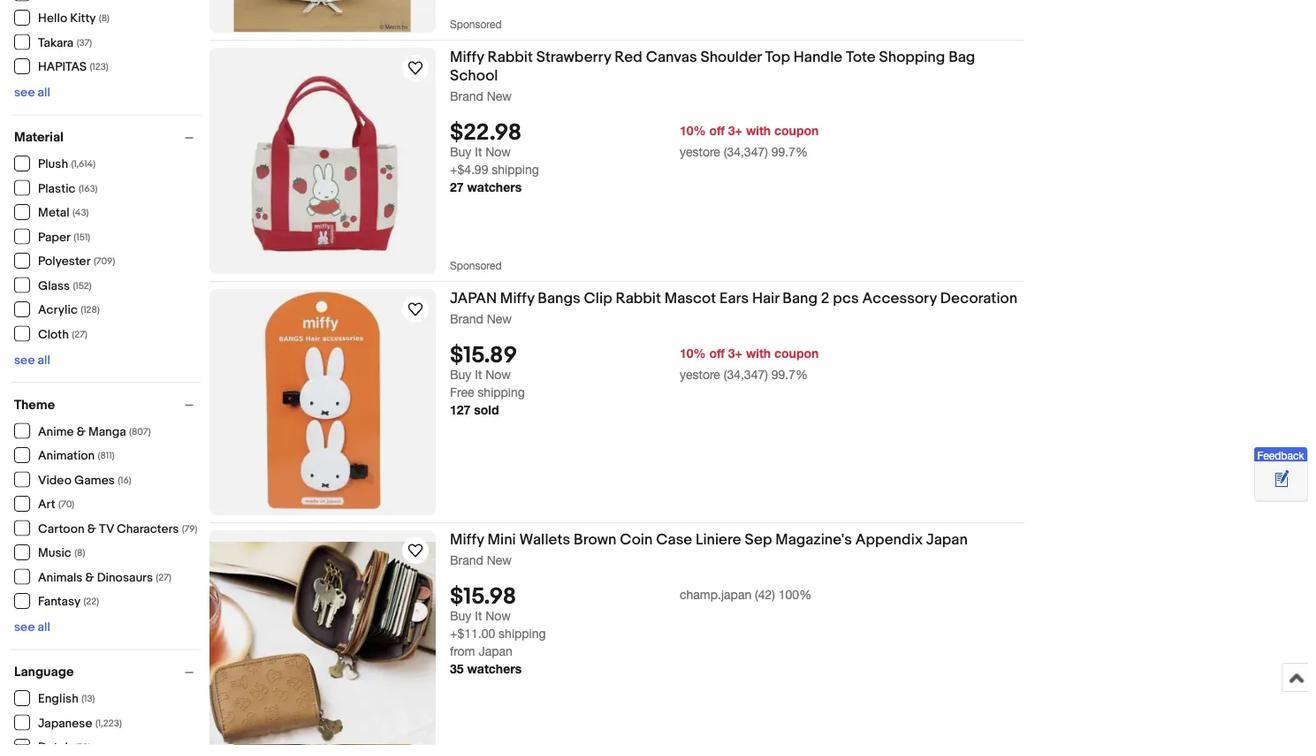 Task type: describe. For each thing, give the bounding box(es) containing it.
cartoon
[[38, 522, 84, 537]]

buy for $15.89
[[450, 368, 472, 382]]

canvas
[[646, 48, 697, 66]]

(123)
[[90, 61, 108, 73]]

games
[[74, 473, 115, 488]]

material button
[[14, 130, 202, 145]]

10% off 3+ with coupon buy it now for $15.89
[[450, 346, 819, 382]]

handle
[[794, 48, 843, 66]]

off for $15.89
[[709, 346, 725, 360]]

it inside champ.japan (42) 100% buy it now +$11.00 shipping from japan 35 watchers
[[475, 609, 482, 623]]

& for cartoon
[[87, 522, 96, 537]]

miffy rabbit strawberry red canvas shoulder top handle tote shopping bag school brand new
[[450, 48, 976, 103]]

1 all from the top
[[38, 85, 50, 100]]

japan
[[450, 289, 497, 308]]

watch miffy rabbit strawberry red canvas shoulder top handle tote shopping bag school image
[[405, 57, 426, 79]]

all for material
[[38, 353, 50, 368]]

1 see from the top
[[14, 85, 35, 100]]

27
[[450, 180, 464, 195]]

yestore (34,347) 99.7% free shipping 127 sold
[[450, 368, 808, 417]]

(79)
[[182, 523, 198, 535]]

material
[[14, 130, 64, 145]]

bag
[[949, 48, 976, 66]]

10% for $22.98
[[680, 123, 706, 138]]

yestore for $15.89
[[680, 368, 720, 382]]

pcs
[[833, 289, 859, 308]]

10% for $15.89
[[680, 346, 706, 360]]

language
[[14, 664, 74, 680]]

(151)
[[74, 232, 90, 243]]

coin
[[620, 530, 653, 549]]

with for $15.89
[[746, 346, 771, 360]]

hello
[[38, 11, 67, 26]]

(22)
[[84, 596, 99, 608]]

takara
[[38, 35, 74, 50]]

polyester
[[38, 254, 91, 269]]

2
[[821, 289, 830, 308]]

clip
[[584, 289, 612, 308]]

plush (1,614)
[[38, 157, 96, 172]]

miffy rabbit strawberry red canvas shoulder top handle tote shopping bag school image
[[210, 52, 436, 270]]

99.7% for $15.89
[[772, 368, 808, 382]]

cloth (27)
[[38, 327, 87, 342]]

feedback
[[1258, 449, 1305, 461]]

wallets
[[520, 530, 570, 549]]

anime & manga (807)
[[38, 424, 151, 439]]

it for $22.98
[[475, 145, 482, 159]]

watchers inside yestore (34,347) 99.7% +$4.99 shipping 27 watchers
[[467, 180, 522, 195]]

video games (16)
[[38, 473, 131, 488]]

100%
[[779, 587, 812, 602]]

english (13)
[[38, 692, 95, 707]]

(37)
[[77, 37, 92, 49]]

(807)
[[129, 426, 151, 438]]

new inside japan miffy bangs clip rabbit mascot ears hair bang 2 pcs accessory decoration brand new
[[487, 311, 512, 326]]

& for anime
[[77, 424, 86, 439]]

(70)
[[58, 499, 74, 511]]

rabbit inside japan miffy bangs clip rabbit mascot ears hair bang 2 pcs accessory decoration brand new
[[616, 289, 661, 308]]

shipping for $22.98
[[492, 162, 539, 177]]

(34,347) for $15.89
[[724, 368, 768, 382]]

mascot
[[665, 289, 716, 308]]

buy inside champ.japan (42) 100% buy it now +$11.00 shipping from japan 35 watchers
[[450, 609, 472, 623]]

coupon for $15.89
[[775, 346, 819, 360]]

tote
[[846, 48, 876, 66]]

miffy rabbit strawberry red canvas shoulder top handle tote shopping bag school heading
[[450, 48, 976, 85]]

japan miffy bangs clip rabbit mascot ears hair bang 2 pcs accessory decoration link
[[450, 289, 1025, 311]]

shopping
[[879, 48, 945, 66]]

(1,614)
[[71, 159, 96, 170]]

1 see all button from the top
[[14, 85, 50, 100]]

(8) inside hello kitty (8)
[[99, 13, 110, 24]]

new japan miffy rabbit white furry jewelry makeup large zip pouch purse travel image
[[234, 0, 411, 33]]

english
[[38, 692, 79, 707]]

$22.98
[[450, 120, 522, 147]]

free
[[450, 385, 474, 400]]

school
[[450, 66, 498, 85]]

brand inside miffy mini wallets brown coin case liniere sep magazine's appendix japan brand new
[[450, 553, 484, 567]]

watch japan miffy bangs clip rabbit mascot ears hair bang 2 pcs accessory decoration image
[[405, 299, 426, 320]]

all for theme
[[38, 620, 50, 635]]

watchers inside champ.japan (42) 100% buy it now +$11.00 shipping from japan 35 watchers
[[467, 662, 522, 677]]

theme button
[[14, 397, 202, 413]]

japan inside miffy mini wallets brown coin case liniere sep magazine's appendix japan brand new
[[926, 530, 968, 549]]

animals & dinosaurs (27)
[[38, 570, 171, 585]]

shoulder
[[701, 48, 762, 66]]

strawberry
[[536, 48, 611, 66]]

off for $22.98
[[709, 123, 725, 138]]

liniere
[[696, 530, 742, 549]]

99.7% for $22.98
[[772, 145, 808, 159]]

see all button for theme
[[14, 620, 50, 635]]

3+ for $15.89
[[728, 346, 743, 360]]

mini
[[488, 530, 516, 549]]

brand inside japan miffy bangs clip rabbit mascot ears hair bang 2 pcs accessory decoration brand new
[[450, 311, 484, 326]]

fantasy (22)
[[38, 595, 99, 610]]

watch miffy mini wallets brown coin case liniere sep magazine's appendix japan image
[[405, 540, 426, 561]]

+$4.99
[[450, 162, 488, 177]]

it for $15.89
[[475, 368, 482, 382]]

& for animals
[[85, 570, 94, 585]]

1 see all from the top
[[14, 85, 50, 100]]

plastic
[[38, 181, 76, 196]]

red
[[615, 48, 643, 66]]

hapitas (123)
[[38, 60, 108, 75]]

shipping inside champ.japan (42) 100% buy it now +$11.00 shipping from japan 35 watchers
[[499, 627, 546, 641]]

plush
[[38, 157, 68, 172]]

(8) inside music (8)
[[74, 548, 85, 559]]

anime
[[38, 424, 74, 439]]

paper (151)
[[38, 230, 90, 245]]

from
[[450, 644, 475, 659]]

miffy rabbit strawberry red canvas shoulder top handle tote shopping bag school link
[[450, 48, 1025, 88]]

decoration
[[940, 289, 1018, 308]]

japanese
[[38, 716, 92, 731]]

characters
[[117, 522, 179, 537]]

3+ for $22.98
[[728, 123, 743, 138]]



Task type: locate. For each thing, give the bounding box(es) containing it.
1 vertical spatial all
[[38, 353, 50, 368]]

10% down "miffy rabbit strawberry red canvas shoulder top handle tote shopping bag school brand new"
[[680, 123, 706, 138]]

see for theme
[[14, 620, 35, 635]]

0 vertical spatial (27)
[[72, 329, 87, 340]]

see all for theme
[[14, 620, 50, 635]]

now inside champ.japan (42) 100% buy it now +$11.00 shipping from japan 35 watchers
[[486, 609, 511, 623]]

0 vertical spatial new
[[487, 88, 512, 103]]

10% off 3+ with coupon buy it now down red
[[450, 123, 819, 159]]

2 vertical spatial buy
[[450, 609, 472, 623]]

1 10% off 3+ with coupon buy it now from the top
[[450, 123, 819, 159]]

appendix
[[856, 530, 923, 549]]

0 vertical spatial &
[[77, 424, 86, 439]]

2 see all button from the top
[[14, 353, 50, 368]]

champ.japan
[[680, 587, 752, 602]]

2 vertical spatial &
[[85, 570, 94, 585]]

see all button down cloth
[[14, 353, 50, 368]]

now up +$4.99
[[486, 145, 511, 159]]

3+ down "miffy rabbit strawberry red canvas shoulder top handle tote shopping bag school brand new"
[[728, 123, 743, 138]]

case
[[656, 530, 693, 549]]

1 horizontal spatial (27)
[[156, 572, 171, 584]]

0 vertical spatial all
[[38, 85, 50, 100]]

see all down the hapitas
[[14, 85, 50, 100]]

0 vertical spatial coupon
[[775, 123, 819, 138]]

1 horizontal spatial (8)
[[99, 13, 110, 24]]

rabbit inside "miffy rabbit strawberry red canvas shoulder top handle tote shopping bag school brand new"
[[488, 48, 533, 66]]

2 it from the top
[[475, 368, 482, 382]]

0 vertical spatial it
[[475, 145, 482, 159]]

0 vertical spatial see
[[14, 85, 35, 100]]

2 (34,347) from the top
[[724, 368, 768, 382]]

now for $22.98
[[486, 145, 511, 159]]

music
[[38, 546, 71, 561]]

plastic (163)
[[38, 181, 98, 196]]

coupon for $22.98
[[775, 123, 819, 138]]

1 vertical spatial shipping
[[478, 385, 525, 400]]

2 with from the top
[[746, 346, 771, 360]]

1 vertical spatial japan
[[479, 644, 513, 659]]

buy up free
[[450, 368, 472, 382]]

brand down school
[[450, 88, 484, 103]]

1 3+ from the top
[[728, 123, 743, 138]]

art (70)
[[38, 497, 74, 512]]

1 vertical spatial see
[[14, 353, 35, 368]]

3 it from the top
[[475, 609, 482, 623]]

watchers down +$4.99
[[467, 180, 522, 195]]

all down the hapitas
[[38, 85, 50, 100]]

0 vertical spatial japan
[[926, 530, 968, 549]]

$15.89
[[450, 342, 517, 370]]

1 coupon from the top
[[775, 123, 819, 138]]

yestore down "miffy rabbit strawberry red canvas shoulder top handle tote shopping bag school brand new"
[[680, 145, 720, 159]]

hello kitty (8)
[[38, 11, 110, 26]]

0 vertical spatial miffy
[[450, 48, 484, 66]]

1 vertical spatial see all button
[[14, 353, 50, 368]]

3 see from the top
[[14, 620, 35, 635]]

1 vertical spatial new
[[487, 311, 512, 326]]

music (8)
[[38, 546, 85, 561]]

coupon down top
[[775, 123, 819, 138]]

3 see all button from the top
[[14, 620, 50, 635]]

2 new from the top
[[487, 311, 512, 326]]

0 vertical spatial yestore
[[680, 145, 720, 159]]

(34,347) inside yestore (34,347) 99.7% +$4.99 shipping 27 watchers
[[724, 145, 768, 159]]

new inside miffy mini wallets brown coin case liniere sep magazine's appendix japan brand new
[[487, 553, 512, 567]]

now for $15.89
[[486, 368, 511, 382]]

rabbit left the "strawberry"
[[488, 48, 533, 66]]

10% off 3+ with coupon buy it now down clip
[[450, 346, 819, 382]]

3 see all from the top
[[14, 620, 50, 635]]

it up +$4.99
[[475, 145, 482, 159]]

see all
[[14, 85, 50, 100], [14, 353, 50, 368], [14, 620, 50, 635]]

1 watchers from the top
[[467, 180, 522, 195]]

now up +$11.00
[[486, 609, 511, 623]]

cloth
[[38, 327, 69, 342]]

2 vertical spatial see all button
[[14, 620, 50, 635]]

brown
[[574, 530, 617, 549]]

it
[[475, 145, 482, 159], [475, 368, 482, 382], [475, 609, 482, 623]]

shipping right +$4.99
[[492, 162, 539, 177]]

(8)
[[99, 13, 110, 24], [74, 548, 85, 559]]

&
[[77, 424, 86, 439], [87, 522, 96, 537], [85, 570, 94, 585]]

new inside "miffy rabbit strawberry red canvas shoulder top handle tote shopping bag school brand new"
[[487, 88, 512, 103]]

(43)
[[72, 207, 89, 219]]

japan down +$11.00
[[479, 644, 513, 659]]

yestore for $22.98
[[680, 145, 720, 159]]

1 vertical spatial off
[[709, 346, 725, 360]]

shipping inside yestore (34,347) 99.7% +$4.99 shipping 27 watchers
[[492, 162, 539, 177]]

1 99.7% from the top
[[772, 145, 808, 159]]

sold
[[474, 403, 499, 417]]

2 3+ from the top
[[728, 346, 743, 360]]

brand inside "miffy rabbit strawberry red canvas shoulder top handle tote shopping bag school brand new"
[[450, 88, 484, 103]]

miffy left bangs
[[500, 289, 534, 308]]

3 all from the top
[[38, 620, 50, 635]]

2 off from the top
[[709, 346, 725, 360]]

brand down japan
[[450, 311, 484, 326]]

1 vertical spatial see all
[[14, 353, 50, 368]]

1 buy from the top
[[450, 145, 472, 159]]

(1,223)
[[95, 718, 122, 729]]

0 vertical spatial off
[[709, 123, 725, 138]]

top
[[765, 48, 790, 66]]

(811)
[[98, 450, 115, 462]]

(8) right music
[[74, 548, 85, 559]]

1 vertical spatial with
[[746, 346, 771, 360]]

(27) inside "cloth (27)"
[[72, 329, 87, 340]]

0 vertical spatial rabbit
[[488, 48, 533, 66]]

watchers down from
[[467, 662, 522, 677]]

1 brand from the top
[[450, 88, 484, 103]]

rabbit
[[488, 48, 533, 66], [616, 289, 661, 308]]

(34,347) for $22.98
[[724, 145, 768, 159]]

2 vertical spatial shipping
[[499, 627, 546, 641]]

acrylic (128)
[[38, 303, 100, 318]]

miffy mini wallets brown coin case liniere sep magazine's appendix japan link
[[450, 530, 1025, 552]]

off down japan miffy bangs clip rabbit mascot ears hair bang 2 pcs accessory decoration brand new
[[709, 346, 725, 360]]

new down japan
[[487, 311, 512, 326]]

2 vertical spatial see
[[14, 620, 35, 635]]

0 horizontal spatial (8)
[[74, 548, 85, 559]]

35
[[450, 662, 464, 677]]

see all down fantasy
[[14, 620, 50, 635]]

with down miffy rabbit strawberry red canvas shoulder top handle tote shopping bag school link
[[746, 123, 771, 138]]

99.7% inside yestore (34,347) 99.7% +$4.99 shipping 27 watchers
[[772, 145, 808, 159]]

yestore inside yestore (34,347) 99.7% free shipping 127 sold
[[680, 368, 720, 382]]

3 brand from the top
[[450, 553, 484, 567]]

2 coupon from the top
[[775, 346, 819, 360]]

see up material
[[14, 85, 35, 100]]

1 off from the top
[[709, 123, 725, 138]]

yestore (34,347) 99.7% +$4.99 shipping 27 watchers
[[450, 145, 808, 195]]

yestore down japan miffy bangs clip rabbit mascot ears hair bang 2 pcs accessory decoration brand new
[[680, 368, 720, 382]]

0 vertical spatial 99.7%
[[772, 145, 808, 159]]

1 10% from the top
[[680, 123, 706, 138]]

animals
[[38, 570, 83, 585]]

0 vertical spatial brand
[[450, 88, 484, 103]]

2 all from the top
[[38, 353, 50, 368]]

1 vertical spatial (34,347)
[[724, 368, 768, 382]]

see all button
[[14, 85, 50, 100], [14, 353, 50, 368], [14, 620, 50, 635]]

yestore
[[680, 145, 720, 159], [680, 368, 720, 382]]

1 vertical spatial 99.7%
[[772, 368, 808, 382]]

1 it from the top
[[475, 145, 482, 159]]

with for $22.98
[[746, 123, 771, 138]]

(709)
[[94, 256, 115, 267]]

rabbit right clip
[[616, 289, 661, 308]]

japan miffy bangs clip rabbit mascot ears hair bang 2 pcs accessory decoration brand new
[[450, 289, 1018, 326]]

2 buy from the top
[[450, 368, 472, 382]]

(27) right "dinosaurs"
[[156, 572, 171, 584]]

shipping up the sold
[[478, 385, 525, 400]]

all down cloth
[[38, 353, 50, 368]]

(8) right kitty
[[99, 13, 110, 24]]

(27) inside animals & dinosaurs (27)
[[156, 572, 171, 584]]

1 new from the top
[[487, 88, 512, 103]]

1 vertical spatial it
[[475, 368, 482, 382]]

1 vertical spatial miffy
[[500, 289, 534, 308]]

see all button for material
[[14, 353, 50, 368]]

metal
[[38, 206, 69, 221]]

now up the sold
[[486, 368, 511, 382]]

0 vertical spatial now
[[486, 145, 511, 159]]

2 see all from the top
[[14, 353, 50, 368]]

1 vertical spatial buy
[[450, 368, 472, 382]]

see all down cloth
[[14, 353, 50, 368]]

1 vertical spatial 3+
[[728, 346, 743, 360]]

theme
[[14, 397, 55, 413]]

shipping right +$11.00
[[499, 627, 546, 641]]

2 vertical spatial now
[[486, 609, 511, 623]]

1 vertical spatial 10%
[[680, 346, 706, 360]]

3+ down japan miffy bangs clip rabbit mascot ears hair bang 2 pcs accessory decoration brand new
[[728, 346, 743, 360]]

miffy left mini at the bottom of page
[[450, 530, 484, 549]]

buy up +$11.00
[[450, 609, 472, 623]]

0 vertical spatial see all button
[[14, 85, 50, 100]]

(34,347) down japan miffy bangs clip rabbit mascot ears hair bang 2 pcs accessory decoration brand new
[[724, 368, 768, 382]]

0 vertical spatial see all
[[14, 85, 50, 100]]

buy up +$4.99
[[450, 145, 472, 159]]

(42)
[[755, 587, 775, 602]]

with
[[746, 123, 771, 138], [746, 346, 771, 360]]

sep
[[745, 530, 772, 549]]

10% off 3+ with coupon buy it now for $22.98
[[450, 123, 819, 159]]

2 vertical spatial miffy
[[450, 530, 484, 549]]

& left tv
[[87, 522, 96, 537]]

bangs
[[538, 289, 581, 308]]

127
[[450, 403, 471, 417]]

1 horizontal spatial japan
[[926, 530, 968, 549]]

japanese (1,223)
[[38, 716, 122, 731]]

1 vertical spatial (8)
[[74, 548, 85, 559]]

3 buy from the top
[[450, 609, 472, 623]]

art
[[38, 497, 55, 512]]

2 watchers from the top
[[467, 662, 522, 677]]

see up theme
[[14, 353, 35, 368]]

10% down mascot
[[680, 346, 706, 360]]

bang
[[783, 289, 818, 308]]

3+
[[728, 123, 743, 138], [728, 346, 743, 360]]

japan miffy bangs clip rabbit mascot ears hair bang 2 pcs accessory decoration image
[[217, 289, 428, 515]]

yestore inside yestore (34,347) 99.7% +$4.99 shipping 27 watchers
[[680, 145, 720, 159]]

it up the sold
[[475, 368, 482, 382]]

(13)
[[82, 694, 95, 705]]

japan right appendix
[[926, 530, 968, 549]]

it up +$11.00
[[475, 609, 482, 623]]

see all button down the hapitas
[[14, 85, 50, 100]]

1 vertical spatial (27)
[[156, 572, 171, 584]]

manga
[[88, 424, 126, 439]]

tv
[[99, 522, 114, 537]]

0 horizontal spatial (27)
[[72, 329, 87, 340]]

99.7% inside yestore (34,347) 99.7% free shipping 127 sold
[[772, 368, 808, 382]]

3 now from the top
[[486, 609, 511, 623]]

0 vertical spatial 10% off 3+ with coupon buy it now
[[450, 123, 819, 159]]

2 vertical spatial new
[[487, 553, 512, 567]]

see all for material
[[14, 353, 50, 368]]

1 horizontal spatial rabbit
[[616, 289, 661, 308]]

$15.98
[[450, 584, 516, 611]]

shipping for $15.89
[[478, 385, 525, 400]]

language button
[[14, 664, 202, 680]]

miffy mini wallets brown coin case liniere sep magazine's appendix japan brand new
[[450, 530, 968, 567]]

0 horizontal spatial japan
[[479, 644, 513, 659]]

see up the language at the bottom left of the page
[[14, 620, 35, 635]]

metal (43)
[[38, 206, 89, 221]]

1 vertical spatial brand
[[450, 311, 484, 326]]

3 new from the top
[[487, 553, 512, 567]]

miffy inside "miffy rabbit strawberry red canvas shoulder top handle tote shopping bag school brand new"
[[450, 48, 484, 66]]

miffy for $22.98
[[450, 48, 484, 66]]

(34,347) down "miffy rabbit strawberry red canvas shoulder top handle tote shopping bag school brand new"
[[724, 145, 768, 159]]

1 now from the top
[[486, 145, 511, 159]]

see for material
[[14, 353, 35, 368]]

(152)
[[73, 280, 92, 292]]

acrylic
[[38, 303, 78, 318]]

kitty
[[70, 11, 96, 26]]

dinosaurs
[[97, 570, 153, 585]]

cartoon & tv characters (79)
[[38, 522, 198, 537]]

0 vertical spatial 3+
[[728, 123, 743, 138]]

paper
[[38, 230, 71, 245]]

coupon down bang
[[775, 346, 819, 360]]

animation
[[38, 449, 95, 464]]

buy for $22.98
[[450, 145, 472, 159]]

fantasy
[[38, 595, 81, 610]]

miffy inside miffy mini wallets brown coin case liniere sep magazine's appendix japan brand new
[[450, 530, 484, 549]]

accessory
[[862, 289, 937, 308]]

hapitas
[[38, 60, 87, 75]]

miffy right watch miffy rabbit strawberry red canvas shoulder top handle tote shopping bag school icon
[[450, 48, 484, 66]]

2 brand from the top
[[450, 311, 484, 326]]

0 vertical spatial shipping
[[492, 162, 539, 177]]

(163)
[[79, 183, 98, 195]]

1 vertical spatial yestore
[[680, 368, 720, 382]]

(34,347) inside yestore (34,347) 99.7% free shipping 127 sold
[[724, 368, 768, 382]]

1 yestore from the top
[[680, 145, 720, 159]]

0 vertical spatial (34,347)
[[724, 145, 768, 159]]

miffy for $15.98
[[450, 530, 484, 549]]

2 10% off 3+ with coupon buy it now from the top
[[450, 346, 819, 382]]

0 vertical spatial watchers
[[467, 180, 522, 195]]

2 vertical spatial brand
[[450, 553, 484, 567]]

miffy mini wallets brown coin case liniere sep magazine's appendix japan heading
[[450, 530, 968, 549]]

0 vertical spatial with
[[746, 123, 771, 138]]

1 vertical spatial watchers
[[467, 662, 522, 677]]

ears
[[720, 289, 749, 308]]

& up '(22)'
[[85, 570, 94, 585]]

new down school
[[487, 88, 512, 103]]

1 vertical spatial rabbit
[[616, 289, 661, 308]]

2 vertical spatial it
[[475, 609, 482, 623]]

1 vertical spatial 10% off 3+ with coupon buy it now
[[450, 346, 819, 382]]

+$11.00
[[450, 627, 495, 641]]

see all button down fantasy
[[14, 620, 50, 635]]

shipping inside yestore (34,347) 99.7% free shipping 127 sold
[[478, 385, 525, 400]]

1 vertical spatial coupon
[[775, 346, 819, 360]]

0 vertical spatial (8)
[[99, 13, 110, 24]]

shipping
[[492, 162, 539, 177], [478, 385, 525, 400], [499, 627, 546, 641]]

new down mini at the bottom of page
[[487, 553, 512, 567]]

1 with from the top
[[746, 123, 771, 138]]

1 (34,347) from the top
[[724, 145, 768, 159]]

glass (152)
[[38, 279, 92, 294]]

0 vertical spatial 10%
[[680, 123, 706, 138]]

brand up the $15.98 on the bottom of the page
[[450, 553, 484, 567]]

magazine's
[[776, 530, 852, 549]]

miffy inside japan miffy bangs clip rabbit mascot ears hair bang 2 pcs accessory decoration brand new
[[500, 289, 534, 308]]

(27) right cloth
[[72, 329, 87, 340]]

2 vertical spatial all
[[38, 620, 50, 635]]

2 10% from the top
[[680, 346, 706, 360]]

polyester (709)
[[38, 254, 115, 269]]

with down japan miffy bangs clip rabbit mascot ears hair bang 2 pcs accessory decoration brand new
[[746, 346, 771, 360]]

new
[[487, 88, 512, 103], [487, 311, 512, 326], [487, 553, 512, 567]]

animation (811)
[[38, 449, 115, 464]]

japan inside champ.japan (42) 100% buy it now +$11.00 shipping from japan 35 watchers
[[479, 644, 513, 659]]

2 vertical spatial see all
[[14, 620, 50, 635]]

0 horizontal spatial rabbit
[[488, 48, 533, 66]]

(34,347)
[[724, 145, 768, 159], [724, 368, 768, 382]]

1 vertical spatial now
[[486, 368, 511, 382]]

2 99.7% from the top
[[772, 368, 808, 382]]

takara (37)
[[38, 35, 92, 50]]

2 see from the top
[[14, 353, 35, 368]]

off down "miffy rabbit strawberry red canvas shoulder top handle tote shopping bag school brand new"
[[709, 123, 725, 138]]

& up the animation (811)
[[77, 424, 86, 439]]

2 yestore from the top
[[680, 368, 720, 382]]

japan miffy bangs clip rabbit mascot ears hair bang 2 pcs accessory decoration heading
[[450, 289, 1018, 308]]

miffy mini wallets brown coin case liniere sep magazine's appendix japan image
[[210, 542, 436, 745]]

1 vertical spatial &
[[87, 522, 96, 537]]

0 vertical spatial buy
[[450, 145, 472, 159]]

video
[[38, 473, 71, 488]]

all down fantasy
[[38, 620, 50, 635]]

all
[[38, 85, 50, 100], [38, 353, 50, 368], [38, 620, 50, 635]]

2 now from the top
[[486, 368, 511, 382]]

hair
[[752, 289, 779, 308]]



Task type: vqa. For each thing, say whether or not it's contained in the screenshot.


